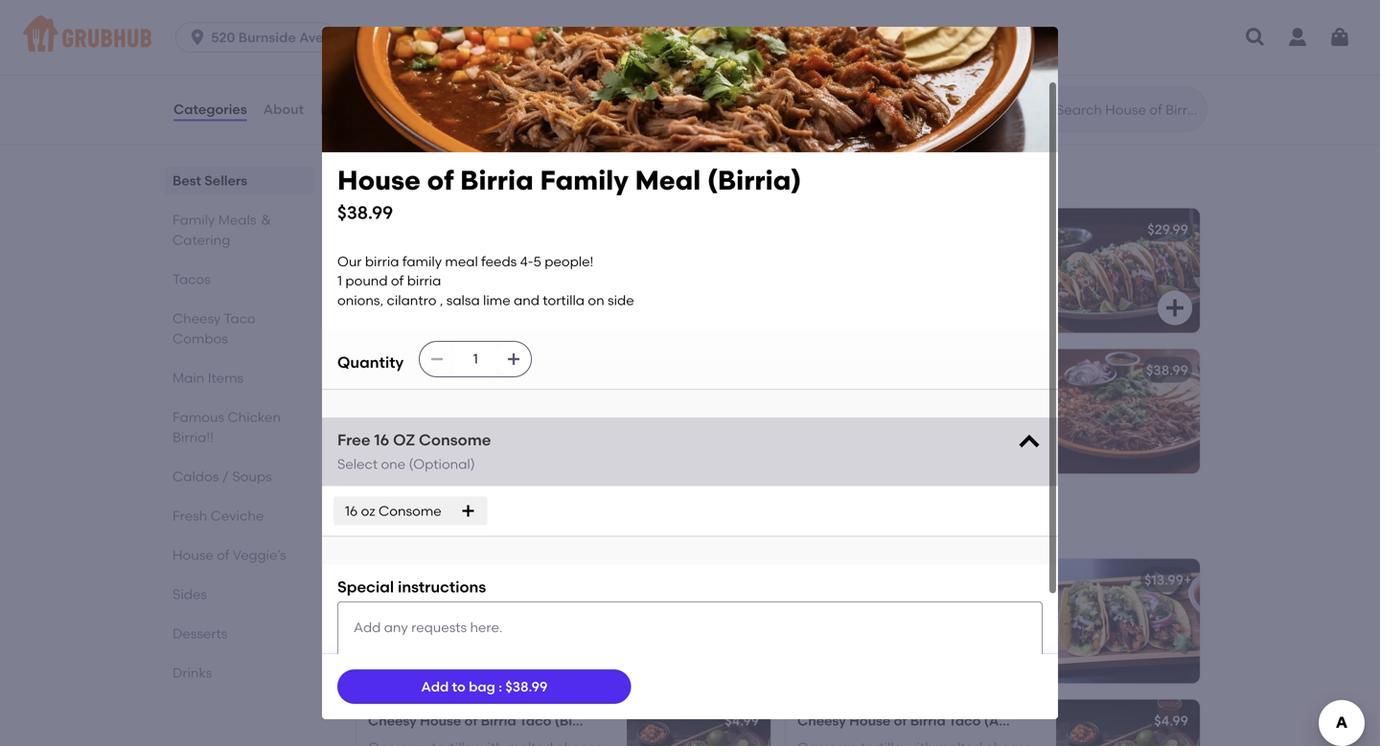 Task type: describe. For each thing, give the bounding box(es) containing it.
feeds for our birria family meal feeds 4-5 people!  1 pound of birria  onions, cilantro , salsa lime and tortilla on side
[[941, 389, 977, 406]]

bag
[[469, 679, 495, 695]]

one
[[381, 456, 406, 472]]

add to bag : $38.99
[[421, 679, 548, 695]]

3
[[798, 599, 805, 616]]

onions, inside "soft corn tortilla plus our shredded beef birria topped with onions, cilantro and salsa."
[[520, 619, 566, 635]]

, inside build your own tacos!  1 pound of your choice meat  sides of cilantro , onions, salsa, lime tortilla  and rice and beans feeds 4-5 people
[[590, 268, 593, 284]]

pound inside build your own tacos!  1 pound of your choice meat  sides of cilantro , onions, salsa, lime tortilla  and rice and beans feeds 4-5 people
[[518, 248, 560, 265]]

reviews
[[320, 101, 374, 117]]

house of birria family meal (birria) image
[[1056, 349, 1200, 474]]

cheesy house of birria taco (asada) image
[[1056, 700, 1200, 747]]

oz
[[393, 431, 415, 449]]

cheesy for cheesy house of birria taco (asada)
[[798, 713, 846, 729]]

2 horizontal spatial $38.99
[[1146, 362, 1189, 378]]

0 horizontal spatial meals
[[218, 212, 256, 228]]

birria inside three cheesy house of birria taco... $15.99
[[525, 56, 560, 73]]

own
[[435, 248, 462, 265]]

birria inside the hob chicken birria quesadilla... $14.99
[[977, 56, 1013, 73]]

svg image inside the 520 burnside ave button
[[188, 28, 207, 47]]

lime for build your own tacos!  1 pound of your choice meat  sides of cilantro , onions, salsa, lime tortilla  and rice and beans feeds 4-5 people
[[458, 287, 485, 304]]

lime for our birria family meal feeds 4-5 people!  1 pound of birria  onions, cilantro , salsa lime and tortilla on side
[[894, 428, 921, 445]]

(1)
[[503, 572, 518, 588]]

shredded
[[529, 599, 591, 616]]

+
[[1184, 572, 1192, 588]]

drink
[[962, 599, 996, 616]]

best sellers
[[173, 173, 247, 189]]

ave
[[299, 29, 324, 46]]

select
[[337, 456, 378, 472]]

our birria family meal feeds 4-5 people!  1 pound of birria  onions, cilantro , salsa lime and tortilla on side
[[798, 389, 1015, 464]]

instructions
[[398, 578, 486, 597]]

free 16 oz consome select one (optional)
[[337, 431, 491, 472]]

$29.99 button
[[786, 208, 1200, 333]]

$13.99
[[1145, 572, 1184, 588]]

/
[[222, 469, 229, 485]]

ten for ten (10) cheesy house of birria tacos
[[368, 362, 391, 378]]

salsa, inside ten (10) house of birria tacos (quesabirrias)  topped with onions , cilantro , salsa, and cheese
[[428, 428, 465, 445]]

(10) for house
[[394, 389, 417, 406]]

$29.99
[[1148, 221, 1189, 238]]

beans!
[[906, 599, 950, 616]]

special
[[337, 578, 394, 597]]

three inside three cheesy house of birria taco... $15.99
[[371, 56, 408, 73]]

oz
[[361, 503, 375, 519]]

(3)
[[938, 572, 956, 588]]

ten (10) house of birria tacos (quesabirrias)  topped with onions , cilantro , salsa, and cheese
[[368, 389, 595, 445]]

tortilla inside 'our birria family meal feeds 4-5 people!  1 pound of birria  onions, cilantro , salsa lime and tortilla on side'
[[954, 428, 996, 445]]

$38.99 inside house of birria family meal (birria) $38.99
[[337, 202, 393, 224]]

pound for our birria family meal feeds 4-5 people! 1 pound of birria onions, cilantro , salsa lime and tortilla on side
[[345, 273, 388, 289]]

Special instructions text field
[[337, 602, 1043, 674]]

salsa, inside build your own tacos!  1 pound of your choice meat  sides of cilantro , onions, salsa, lime tortilla  and rice and beans feeds 4-5 people
[[417, 287, 454, 304]]

topped inside ten (10) house of birria tacos (quesabirrias)  topped with onions , cilantro , salsa, and cheese
[[464, 409, 512, 425]]

categories
[[174, 101, 247, 117]]

best
[[173, 173, 201, 189]]

cheesy for cheesy house of birria taco (birria)
[[368, 713, 417, 729]]

caldos
[[173, 469, 219, 485]]

feeds for our birria family meal feeds 4-5 people! 1 pound of birria onions, cilantro , salsa lime and tortilla on side
[[481, 253, 517, 270]]

house of veggie's
[[173, 547, 286, 564]]

:
[[499, 679, 502, 695]]

taco down add to bag : $38.99
[[519, 713, 552, 729]]

our for our birria family meal feeds 4-5 people! 1 pound of birria onions, cilantro , salsa lime and tortilla on side
[[337, 253, 362, 270]]

and inside our birria family meal feeds 4-5 people! 1 pound of birria onions, cilantro , salsa lime and tortilla on side
[[514, 292, 540, 309]]

included
[[798, 619, 854, 635]]

add
[[421, 679, 449, 695]]

0 horizontal spatial your
[[368, 268, 396, 284]]

cheesy taco combos
[[173, 311, 256, 347]]

meat
[[447, 268, 482, 284]]

burnside
[[238, 29, 296, 46]]

of inside three cheesy house of birria taco... $15.99
[[508, 56, 521, 73]]

1 vertical spatial family meals ＆ catering
[[173, 212, 273, 248]]

cheese
[[497, 428, 544, 445]]

family down best
[[173, 212, 215, 228]]

cilantro inside build your own tacos!  1 pound of your choice meat  sides of cilantro , onions, salsa, lime tortilla  and rice and beans feeds 4-5 people
[[537, 268, 587, 284]]

beans
[[397, 307, 437, 323]]

0 vertical spatial family meals ＆ catering
[[353, 163, 605, 188]]

520 burnside ave button
[[176, 22, 344, 53]]

of inside our birria family meal feeds 4-5 people! 1 pound of birria onions, cilantro , salsa lime and tortilla on side
[[391, 273, 404, 289]]

salsa for our birria family meal feeds 4-5 people!  1 pound of birria  onions, cilantro , salsa lime and tortilla on side
[[857, 428, 891, 445]]

about
[[263, 101, 304, 117]]

cilantro inside 'our birria family meal feeds 4-5 people!  1 pound of birria  onions, cilantro , salsa lime and tortilla on side'
[[798, 428, 847, 445]]

lime for our birria family meal feeds 4-5 people! 1 pound of birria onions, cilantro , salsa lime and tortilla on side
[[483, 292, 511, 309]]

pound for our birria family meal feeds 4-5 people!  1 pound of birria  onions, cilantro , salsa lime and tortilla on side
[[858, 409, 900, 425]]

tacos inside 3 tacos rice and beans!  - drink not included
[[808, 599, 847, 616]]

side for our birria family meal feeds 4-5 people! 1 pound of birria onions, cilantro , salsa lime and tortilla on side
[[608, 292, 634, 309]]

house of birria taco (1)
[[368, 572, 518, 588]]

$15.99
[[371, 79, 410, 95]]

cheesy house of birria taco (birria) image
[[627, 700, 771, 747]]

(10) for cheesy
[[394, 362, 418, 378]]

taco...
[[563, 56, 606, 73]]

(optional)
[[409, 456, 475, 472]]

reviews button
[[319, 75, 375, 144]]

build
[[368, 248, 400, 265]]

ten (10) cheesy house of birria tacos image
[[627, 349, 771, 474]]

Search House of Birria  search field
[[1054, 101, 1201, 119]]

main
[[173, 370, 205, 386]]

of inside house of birria family meal (birria) $38.99
[[427, 164, 454, 197]]

people
[[504, 307, 549, 323]]

corn
[[397, 599, 427, 616]]

with inside "soft corn tortilla plus our shredded beef birria topped with onions, cilantro and salsa."
[[489, 619, 516, 635]]

cilantro inside "soft corn tortilla plus our shredded beef birria topped with onions, cilantro and salsa."
[[368, 638, 418, 654]]

main items
[[173, 370, 244, 386]]

and inside "soft corn tortilla plus our shredded beef birria topped with onions, cilantro and salsa."
[[421, 638, 447, 654]]

beans
[[1091, 572, 1132, 588]]

1 vertical spatial consome
[[379, 503, 442, 519]]

$4.99 for cheesy house of birria taco (birria)
[[725, 713, 759, 729]]

(birria) for meal
[[707, 164, 802, 197]]

1 vertical spatial 16
[[345, 503, 358, 519]]

1 horizontal spatial ＆
[[490, 163, 510, 188]]

caldos / soups
[[173, 469, 272, 485]]

-
[[953, 599, 959, 616]]

birria!!
[[173, 429, 214, 446]]

cheesy house of birria taco (asada)
[[798, 713, 1037, 729]]

on for our birria family meal feeds 4-5 people! 1 pound of birria onions, cilantro , salsa lime and tortilla on side
[[588, 292, 604, 309]]

2 vertical spatial $38.99
[[505, 679, 548, 695]]

family inside house of birria family meal (birria) $38.99
[[540, 164, 629, 197]]

cilantro inside our birria family meal feeds 4-5 people! 1 pound of birria onions, cilantro , salsa lime and tortilla on side
[[387, 292, 437, 309]]

our for our birria family meal feeds 4-5 people!  1 pound of birria  onions, cilantro , salsa lime and tortilla on side
[[798, 389, 822, 406]]

(choice
[[550, 221, 602, 238]]

house of birria family meal (choice of meat)
[[368, 221, 661, 238]]

veggie's
[[233, 547, 286, 564]]

drinks
[[173, 665, 212, 682]]

desserts
[[173, 626, 228, 642]]

soft corn tortilla plus our shredded beef birria topped with onions, cilantro and salsa.
[[368, 599, 591, 654]]

plus
[[475, 599, 502, 616]]

salsa for our birria family meal feeds 4-5 people! 1 pound of birria onions, cilantro , salsa lime and tortilla on side
[[446, 292, 480, 309]]

3 tacos rice and beans!  - drink not included
[[798, 599, 1021, 635]]

16 oz consome
[[345, 503, 442, 519]]

(birria) for taco
[[555, 713, 600, 729]]

0 vertical spatial catering
[[515, 163, 605, 188]]

cheesy for cheesy taco combos
[[173, 311, 221, 327]]

of inside 'our birria family meal feeds 4-5 people!  1 pound of birria  onions, cilantro , salsa lime and tortilla on side'
[[903, 409, 916, 425]]

ceviche
[[211, 508, 264, 524]]

salsa.
[[450, 638, 487, 654]]

three cheesy house of birria taco... $15.99
[[371, 56, 606, 95]]

choice
[[400, 268, 443, 284]]

$4.99 for cheesy house of birria taco (asada)
[[1154, 713, 1189, 729]]

people! for our birria family meal feeds 4-5 people! 1 pound of birria onions, cilantro , salsa lime and tortilla on side
[[545, 253, 594, 270]]

our birria family meal feeds 4-5 people! 1 pound of birria onions, cilantro , salsa lime and tortilla on side
[[337, 253, 637, 309]]

onions, inside our birria family meal feeds 4-5 people! 1 pound of birria onions, cilantro , salsa lime and tortilla on side
[[337, 292, 384, 309]]

5 for our birria family meal feeds 4-5 people!  1 pound of birria  onions, cilantro , salsa lime and tortilla on side
[[994, 389, 1002, 406]]

of inside ten (10) house of birria tacos (quesabirrias)  topped with onions , cilantro , salsa, and cheese
[[464, 389, 477, 406]]

items
[[208, 370, 244, 386]]

sides
[[485, 268, 518, 284]]

beef
[[368, 619, 398, 635]]



Task type: locate. For each thing, give the bounding box(es) containing it.
1 vertical spatial topped
[[438, 619, 486, 635]]

16 left oz on the left of page
[[374, 431, 389, 449]]

, inside our birria family meal feeds 4-5 people! 1 pound of birria onions, cilantro , salsa lime and tortilla on side
[[440, 292, 443, 309]]

0 horizontal spatial people!
[[545, 253, 594, 270]]

1 horizontal spatial rice
[[1046, 572, 1071, 588]]

1 horizontal spatial on
[[999, 428, 1015, 445]]

0 horizontal spatial chicken
[[228, 409, 281, 426]]

cilantro
[[537, 268, 587, 284], [387, 292, 437, 309], [368, 428, 418, 445], [798, 428, 847, 445], [368, 638, 418, 654]]

1 inside our birria family meal feeds 4-5 people! 1 pound of birria onions, cilantro , salsa lime and tortilla on side
[[337, 273, 342, 289]]

sellers
[[204, 173, 247, 189]]

4- inside 'our birria family meal feeds 4-5 people!  1 pound of birria  onions, cilantro , salsa lime and tortilla on side'
[[980, 389, 994, 406]]

0 horizontal spatial salsa
[[446, 292, 480, 309]]

pound inside 'our birria family meal feeds 4-5 people!  1 pound of birria  onions, cilantro , salsa lime and tortilla on side'
[[858, 409, 900, 425]]

1 vertical spatial 4-
[[479, 307, 493, 323]]

lime inside 'our birria family meal feeds 4-5 people!  1 pound of birria  onions, cilantro , salsa lime and tortilla on side'
[[894, 428, 921, 445]]

quesadilla...
[[1016, 56, 1098, 73]]

1 vertical spatial salsa,
[[428, 428, 465, 445]]

people! inside 'our birria family meal feeds 4-5 people!  1 pound of birria  onions, cilantro , salsa lime and tortilla on side'
[[798, 409, 846, 425]]

1 ten from the top
[[368, 362, 391, 378]]

1 vertical spatial rice
[[850, 599, 874, 616]]

house of birria family meal (birria) $38.99
[[337, 164, 802, 224]]

family meals ＆ catering down sellers
[[173, 212, 273, 248]]

side inside our birria family meal feeds 4-5 people! 1 pound of birria onions, cilantro , salsa lime and tortilla on side
[[608, 292, 634, 309]]

svg image
[[1164, 297, 1187, 320], [506, 352, 522, 367], [1016, 429, 1043, 456], [461, 504, 476, 519]]

pound inside our birria family meal feeds 4-5 people! 1 pound of birria onions, cilantro , salsa lime and tortilla on side
[[345, 273, 388, 289]]

and inside ten (10) house of birria tacos (quesabirrias)  topped with onions , cilantro , salsa, and cheese
[[468, 428, 494, 445]]

family down "reviews" button
[[353, 163, 420, 188]]

520
[[211, 29, 235, 46]]

house inside three cheesy house of birria taco... $15.99
[[464, 56, 505, 73]]

1 horizontal spatial 1
[[510, 248, 515, 265]]

meal for (birria)
[[635, 164, 701, 197]]

1 vertical spatial $38.99
[[1146, 362, 1189, 378]]

1 inside 'our birria family meal feeds 4-5 people!  1 pound of birria  onions, cilantro , salsa lime and tortilla on side'
[[850, 409, 854, 425]]

(birria) inside house of birria family meal (birria) $38.99
[[707, 164, 802, 197]]

on inside 'our birria family meal feeds 4-5 people!  1 pound of birria  onions, cilantro , salsa lime and tortilla on side'
[[999, 428, 1015, 445]]

rice inside 3 tacos rice and beans!  - drink not included
[[850, 599, 874, 616]]

rice right combo
[[1046, 572, 1071, 588]]

your up choice
[[403, 248, 432, 265]]

meal inside house of birria family meal (birria) $38.99
[[635, 164, 701, 197]]

4- for our birria family meal feeds 4-5 people! 1 pound of birria onions, cilantro , salsa lime and tortilla on side
[[520, 253, 533, 270]]

three
[[371, 56, 408, 73], [897, 572, 934, 588]]

1 vertical spatial three
[[897, 572, 934, 588]]

topped up salsa.
[[438, 619, 486, 635]]

1 vertical spatial on
[[999, 428, 1015, 445]]

1 horizontal spatial your
[[403, 248, 432, 265]]

1 vertical spatial side
[[798, 448, 824, 464]]

birria inside house of birria family meal (birria) $38.99
[[460, 164, 534, 197]]

2 vertical spatial ＆
[[1074, 572, 1088, 588]]

onions, inside 'our birria family meal feeds 4-5 people!  1 pound of birria  onions, cilantro , salsa lime and tortilla on side'
[[957, 409, 1003, 425]]

salsa, down choice
[[417, 287, 454, 304]]

meals down sellers
[[218, 212, 256, 228]]

with
[[515, 409, 542, 425], [489, 619, 516, 635]]

0 vertical spatial on
[[588, 292, 604, 309]]

1 vertical spatial our
[[798, 389, 822, 406]]

2 horizontal spatial ＆
[[1074, 572, 1088, 588]]

tortilla inside our birria family meal feeds 4-5 people! 1 pound of birria onions, cilantro , salsa lime and tortilla on side
[[543, 292, 585, 309]]

0 horizontal spatial rice
[[850, 599, 874, 616]]

fresh
[[173, 508, 207, 524]]

taco
[[224, 311, 256, 327], [467, 572, 500, 588], [959, 572, 991, 588], [519, 713, 552, 729], [949, 713, 981, 729]]

0 vertical spatial (10)
[[394, 362, 418, 378]]

0 vertical spatial chicken
[[920, 56, 974, 73]]

0 horizontal spatial 4-
[[479, 307, 493, 323]]

chicken inside famous chicken birria!!
[[228, 409, 281, 426]]

0 vertical spatial 5
[[533, 253, 541, 270]]

cheesy inside three cheesy house of birria taco... $15.99
[[412, 56, 460, 73]]

free
[[337, 431, 370, 449]]

not
[[999, 599, 1021, 616]]

0 horizontal spatial feeds
[[441, 307, 476, 323]]

5 inside 'our birria family meal feeds 4-5 people!  1 pound of birria  onions, cilantro , salsa lime and tortilla on side'
[[994, 389, 1002, 406]]

and inside 3 tacos rice and beans!  - drink not included
[[877, 599, 903, 616]]

catering up (choice
[[515, 163, 605, 188]]

1 vertical spatial people!
[[798, 409, 846, 425]]

side
[[608, 292, 634, 309], [798, 448, 824, 464]]

(10)
[[394, 362, 418, 378], [394, 389, 417, 406]]

soups
[[232, 469, 272, 485]]

family for our birria family meal feeds 4-5 people! 1 pound of birria onions, cilantro , salsa lime and tortilla on side
[[402, 253, 442, 270]]

1 horizontal spatial meal
[[905, 389, 938, 406]]

family for our birria family meal feeds 4-5 people!  1 pound of birria  onions, cilantro , salsa lime and tortilla on side
[[863, 389, 902, 406]]

2 horizontal spatial pound
[[858, 409, 900, 425]]

1 horizontal spatial family
[[863, 389, 902, 406]]

onions, inside build your own tacos!  1 pound of your choice meat  sides of cilantro , onions, salsa, lime tortilla  and rice and beans feeds 4-5 people
[[368, 287, 414, 304]]

1 vertical spatial (birria)
[[555, 713, 600, 729]]

ten inside ten (10) house of birria tacos (quesabirrias)  topped with onions , cilantro , salsa, and cheese
[[368, 389, 391, 406]]

(asada)
[[984, 713, 1037, 729]]

family
[[402, 253, 442, 270], [863, 389, 902, 406]]

cheesy
[[412, 56, 460, 73], [173, 311, 221, 327], [421, 362, 470, 378], [368, 713, 417, 729], [798, 713, 846, 729]]

tacos inside ten (10) house of birria tacos (quesabirrias)  topped with onions , cilantro , salsa, and cheese
[[517, 389, 555, 406]]

1 horizontal spatial our
[[798, 389, 822, 406]]

cheesy house of birria taco (birria)
[[368, 713, 600, 729]]

birria inside ten (10) house of birria tacos (quesabirrias)  topped with onions , cilantro , salsa, and cheese
[[480, 389, 514, 406]]

1 horizontal spatial salsa
[[857, 428, 891, 445]]

hob
[[886, 56, 917, 73]]

1 horizontal spatial meal
[[635, 164, 701, 197]]

taco up combos
[[224, 311, 256, 327]]

0 vertical spatial your
[[403, 248, 432, 265]]

house of birria family meal (choice of meat) image
[[627, 208, 771, 333]]

ten for ten (10) house of birria tacos (quesabirrias)  topped with onions , cilantro , salsa, and cheese
[[368, 389, 391, 406]]

2 $4.99 from the left
[[1154, 713, 1189, 729]]

ten up the (quesabirrias)
[[368, 362, 391, 378]]

rice
[[562, 287, 591, 304]]

0 vertical spatial people!
[[545, 253, 594, 270]]

0 vertical spatial our
[[337, 253, 362, 270]]

1 (10) from the top
[[394, 362, 418, 378]]

categories button
[[173, 75, 248, 144]]

1 horizontal spatial chicken
[[920, 56, 974, 73]]

with inside ten (10) house of birria tacos (quesabirrias)  topped with onions , cilantro , salsa, and cheese
[[515, 409, 542, 425]]

family inside our birria family meal feeds 4-5 people! 1 pound of birria onions, cilantro , salsa lime and tortilla on side
[[402, 253, 442, 270]]

family meals ＆ catering up house of birria family meal (choice of meat)
[[353, 163, 605, 188]]

ten down quantity
[[368, 389, 391, 406]]

2 ten from the top
[[368, 389, 391, 406]]

and inside 'our birria family meal feeds 4-5 people!  1 pound of birria  onions, cilantro , salsa lime and tortilla on side'
[[925, 428, 950, 445]]

2 horizontal spatial 4-
[[980, 389, 994, 406]]

0 vertical spatial family
[[402, 253, 442, 270]]

0 vertical spatial side
[[608, 292, 634, 309]]

special instructions
[[337, 578, 486, 597]]

0 horizontal spatial ＆
[[260, 212, 273, 228]]

meal up meat)
[[635, 164, 701, 197]]

16 inside free 16 oz consome select one (optional)
[[374, 431, 389, 449]]

1 horizontal spatial three
[[897, 572, 934, 588]]

family inside 'our birria family meal feeds 4-5 people!  1 pound of birria  onions, cilantro , salsa lime and tortilla on side'
[[863, 389, 902, 406]]

meal left (choice
[[514, 221, 547, 238]]

ten (10) house of birria tacos image
[[1056, 208, 1200, 333]]

side for our birria family meal feeds 4-5 people!  1 pound of birria  onions, cilantro , salsa lime and tortilla on side
[[798, 448, 824, 464]]

1 vertical spatial (10)
[[394, 389, 417, 406]]

1 vertical spatial catering
[[173, 232, 230, 248]]

1 horizontal spatial family meals ＆ catering
[[353, 163, 605, 188]]

salsa
[[446, 292, 480, 309], [857, 428, 891, 445]]

2 vertical spatial 5
[[994, 389, 1002, 406]]

meal for (choice
[[514, 221, 547, 238]]

, inside 'our birria family meal feeds 4-5 people!  1 pound of birria  onions, cilantro , salsa lime and tortilla on side'
[[851, 428, 854, 445]]

salsa, up "(optional)"
[[428, 428, 465, 445]]

hob chicken birria quesadilla... $14.99
[[886, 56, 1098, 95]]

1 for our birria family meal feeds 4-5 people! 1 pound of birria onions, cilantro , salsa lime and tortilla on side
[[337, 273, 342, 289]]

taco left (1)
[[467, 572, 500, 588]]

4- inside build your own tacos!  1 pound of your choice meat  sides of cilantro , onions, salsa, lime tortilla  and rice and beans feeds 4-5 people
[[479, 307, 493, 323]]

chicken down the items
[[228, 409, 281, 426]]

lime inside build your own tacos!  1 pound of your choice meat  sides of cilantro , onions, salsa, lime tortilla  and rice and beans feeds 4-5 people
[[458, 287, 485, 304]]

three up $15.99 at the top left of page
[[371, 56, 408, 73]]

meal inside our birria family meal feeds 4-5 people! 1 pound of birria onions, cilantro , salsa lime and tortilla on side
[[445, 253, 478, 270]]

cilantro inside ten (10) house of birria tacos (quesabirrias)  topped with onions , cilantro , salsa, and cheese
[[368, 428, 418, 445]]

1 horizontal spatial 4-
[[520, 253, 533, 270]]

2 vertical spatial pound
[[858, 409, 900, 425]]

consome inside free 16 oz consome select one (optional)
[[419, 431, 491, 449]]

0 vertical spatial pound
[[518, 248, 560, 265]]

rice up included
[[850, 599, 874, 616]]

our
[[505, 599, 526, 616]]

1 horizontal spatial (birria)
[[707, 164, 802, 197]]

0 vertical spatial ten
[[368, 362, 391, 378]]

Input item quantity number field
[[455, 342, 497, 376]]

,
[[590, 268, 593, 284], [440, 292, 443, 309], [591, 409, 595, 425], [421, 428, 425, 445], [851, 428, 854, 445]]

consome right oz
[[379, 503, 442, 519]]

side inside 'our birria family meal feeds 4-5 people!  1 pound of birria  onions, cilantro , salsa lime and tortilla on side'
[[798, 448, 824, 464]]

with down our
[[489, 619, 516, 635]]

meal for our birria family meal feeds 4-5 people! 1 pound of birria onions, cilantro , salsa lime and tortilla on side
[[445, 253, 478, 270]]

2 horizontal spatial 1
[[850, 409, 854, 425]]

0 horizontal spatial meal
[[445, 253, 478, 270]]

with up cheese
[[515, 409, 542, 425]]

famous chicken birria!!
[[173, 409, 281, 446]]

of
[[508, 56, 521, 73], [427, 164, 454, 197], [413, 221, 426, 238], [605, 221, 618, 238], [564, 248, 576, 265], [521, 268, 534, 284], [391, 273, 404, 289], [518, 362, 531, 378], [464, 389, 477, 406], [903, 409, 916, 425], [217, 547, 230, 564], [413, 572, 426, 588], [842, 572, 855, 588], [465, 713, 478, 729], [894, 713, 907, 729]]

our
[[337, 253, 362, 270], [798, 389, 822, 406]]

chicken for hob
[[920, 56, 974, 73]]

combo
[[994, 572, 1043, 588]]

on inside our birria family meal feeds 4-5 people! 1 pound of birria onions, cilantro , salsa lime and tortilla on side
[[588, 292, 604, 309]]

1 vertical spatial your
[[368, 268, 396, 284]]

catering
[[515, 163, 605, 188], [173, 232, 230, 248]]

2 (10) from the top
[[394, 389, 417, 406]]

1 vertical spatial ＆
[[260, 212, 273, 228]]

catering down best sellers
[[173, 232, 230, 248]]

rice
[[1046, 572, 1071, 588], [850, 599, 874, 616]]

tortilla
[[488, 287, 530, 304], [543, 292, 585, 309], [954, 428, 996, 445], [430, 599, 472, 616]]

on for our birria family meal feeds 4-5 people!  1 pound of birria  onions, cilantro , salsa lime and tortilla on side
[[999, 428, 1015, 445]]

0 vertical spatial rice
[[1046, 572, 1071, 588]]

meal for our birria family meal feeds 4-5 people!  1 pound of birria  onions, cilantro , salsa lime and tortilla on side
[[905, 389, 938, 406]]

search icon image
[[1026, 98, 1049, 121]]

520 burnside ave
[[211, 29, 324, 46]]

$14.99
[[886, 79, 926, 95]]

quantity
[[337, 353, 404, 372]]

1 horizontal spatial pound
[[518, 248, 560, 265]]

taco inside cheesy taco combos
[[224, 311, 256, 327]]

4-
[[520, 253, 533, 270], [479, 307, 493, 323], [980, 389, 994, 406]]

topped up cheese
[[464, 409, 512, 425]]

0 horizontal spatial side
[[608, 292, 634, 309]]

birria inside "soft corn tortilla plus our shredded beef birria topped with onions, cilantro and salsa."
[[401, 619, 435, 635]]

and
[[533, 287, 559, 304], [514, 292, 540, 309], [368, 307, 394, 323], [468, 428, 494, 445], [925, 428, 950, 445], [877, 599, 903, 616], [421, 638, 447, 654]]

famous
[[173, 409, 224, 426]]

4- for our birria family meal feeds 4-5 people!  1 pound of birria  onions, cilantro , salsa lime and tortilla on side
[[980, 389, 994, 406]]

feeds inside build your own tacos!  1 pound of your choice meat  sides of cilantro , onions, salsa, lime tortilla  and rice and beans feeds 4-5 people
[[441, 307, 476, 323]]

build your own tacos!  1 pound of your choice meat  sides of cilantro , onions, salsa, lime tortilla  and rice and beans feeds 4-5 people
[[368, 248, 593, 323]]

0 horizontal spatial our
[[337, 253, 362, 270]]

feeds inside 'our birria family meal feeds 4-5 people!  1 pound of birria  onions, cilantro , salsa lime and tortilla on side'
[[941, 389, 977, 406]]

1 horizontal spatial meals
[[425, 163, 485, 188]]

0 horizontal spatial meal
[[514, 221, 547, 238]]

taco left the (asada)
[[949, 713, 981, 729]]

1 horizontal spatial 5
[[533, 253, 541, 270]]

0 vertical spatial topped
[[464, 409, 512, 425]]

family
[[353, 163, 420, 188], [540, 164, 629, 197], [173, 212, 215, 228], [468, 221, 511, 238]]

1 horizontal spatial $38.99
[[505, 679, 548, 695]]

$38.99
[[337, 202, 393, 224], [1146, 362, 1189, 378], [505, 679, 548, 695]]

1 horizontal spatial 16
[[374, 431, 389, 449]]

our inside 'our birria family meal feeds 4-5 people!  1 pound of birria  onions, cilantro , salsa lime and tortilla on side'
[[798, 389, 822, 406]]

our inside our birria family meal feeds 4-5 people! 1 pound of birria onions, cilantro , salsa lime and tortilla on side
[[337, 253, 362, 270]]

house inside ten (10) house of birria tacos (quesabirrias)  topped with onions , cilantro , salsa, and cheese
[[420, 389, 461, 406]]

lime inside our birria family meal feeds 4-5 people! 1 pound of birria onions, cilantro , salsa lime and tortilla on side
[[483, 292, 511, 309]]

0 horizontal spatial catering
[[173, 232, 230, 248]]

2 vertical spatial feeds
[[941, 389, 977, 406]]

meals
[[425, 163, 485, 188], [218, 212, 256, 228]]

(10) inside ten (10) house of birria tacos (quesabirrias)  topped with onions , cilantro , salsa, and cheese
[[394, 389, 417, 406]]

1 horizontal spatial feeds
[[481, 253, 517, 270]]

topped inside "soft corn tortilla plus our shredded beef birria topped with onions, cilantro and salsa."
[[438, 619, 486, 635]]

salsa inside 'our birria family meal feeds 4-5 people!  1 pound of birria  onions, cilantro , salsa lime and tortilla on side'
[[857, 428, 891, 445]]

(quesabirrias)
[[368, 409, 461, 425]]

fresh ceviche
[[173, 508, 264, 524]]

0 horizontal spatial pound
[[345, 273, 388, 289]]

0 vertical spatial $38.99
[[337, 202, 393, 224]]

0 horizontal spatial family
[[402, 253, 442, 270]]

three up beans!
[[897, 572, 934, 588]]

0 vertical spatial 4-
[[520, 253, 533, 270]]

1 vertical spatial meals
[[218, 212, 256, 228]]

cheesy inside cheesy taco combos
[[173, 311, 221, 327]]

people!
[[545, 253, 594, 270], [798, 409, 846, 425]]

house of birria taco (1) image
[[627, 559, 771, 684]]

1 vertical spatial ten
[[368, 389, 391, 406]]

taco up drink
[[959, 572, 991, 588]]

tacos
[[173, 271, 211, 288], [573, 362, 611, 378], [517, 389, 555, 406], [353, 514, 412, 539], [808, 599, 847, 616]]

sides
[[173, 587, 207, 603]]

2 horizontal spatial feeds
[[941, 389, 977, 406]]

people! inside our birria family meal feeds 4-5 people! 1 pound of birria onions, cilantro , salsa lime and tortilla on side
[[545, 253, 594, 270]]

ten (10) cheesy house of birria tacos
[[368, 362, 611, 378]]

family up (choice
[[540, 164, 629, 197]]

people! for our birria family meal feeds 4-5 people!  1 pound of birria  onions, cilantro , salsa lime and tortilla on side
[[798, 409, 846, 425]]

onions,
[[368, 287, 414, 304], [337, 292, 384, 309], [957, 409, 1003, 425], [520, 619, 566, 635]]

meal
[[445, 253, 478, 270], [905, 389, 938, 406]]

1 vertical spatial meal
[[514, 221, 547, 238]]

tacos!
[[465, 248, 507, 265]]

house of birria three (3) taco combo rice ＆ beans image
[[1056, 559, 1200, 684]]

1 vertical spatial salsa
[[857, 428, 891, 445]]

chicken right hob
[[920, 56, 974, 73]]

0 vertical spatial meal
[[635, 164, 701, 197]]

house of birria three (3) taco combo rice ＆ beans
[[798, 572, 1132, 588]]

meal
[[635, 164, 701, 197], [514, 221, 547, 238]]

about button
[[262, 75, 305, 144]]

1 vertical spatial 5
[[493, 307, 501, 323]]

1 horizontal spatial side
[[798, 448, 824, 464]]

1 $4.99 from the left
[[725, 713, 759, 729]]

0 vertical spatial (birria)
[[707, 164, 802, 197]]

salsa,
[[417, 287, 454, 304], [428, 428, 465, 445]]

meals up house of birria family meal (choice of meat)
[[425, 163, 485, 188]]

2 vertical spatial 1
[[850, 409, 854, 425]]

0 vertical spatial salsa
[[446, 292, 480, 309]]

$13.99 +
[[1145, 572, 1192, 588]]

salsa inside our birria family meal feeds 4-5 people! 1 pound of birria onions, cilantro , salsa lime and tortilla on side
[[446, 292, 480, 309]]

consome up "(optional)"
[[419, 431, 491, 449]]

0 horizontal spatial on
[[588, 292, 604, 309]]

0 vertical spatial consome
[[419, 431, 491, 449]]

tortilla inside build your own tacos!  1 pound of your choice meat  sides of cilantro , onions, salsa, lime tortilla  and rice and beans feeds 4-5 people
[[488, 287, 530, 304]]

chicken inside the hob chicken birria quesadilla... $14.99
[[920, 56, 974, 73]]

tortilla inside "soft corn tortilla plus our shredded beef birria topped with onions, cilantro and salsa."
[[430, 599, 472, 616]]

onions
[[545, 409, 588, 425]]

svg image
[[1244, 26, 1267, 49], [1329, 26, 1352, 49], [188, 28, 207, 47], [430, 352, 445, 367]]

5 inside our birria family meal feeds 4-5 people! 1 pound of birria onions, cilantro , salsa lime and tortilla on side
[[533, 253, 541, 270]]

4- inside our birria family meal feeds 4-5 people! 1 pound of birria onions, cilantro , salsa lime and tortilla on side
[[520, 253, 533, 270]]

2 vertical spatial 4-
[[980, 389, 994, 406]]

0 vertical spatial salsa,
[[417, 287, 454, 304]]

to
[[452, 679, 466, 695]]

0 vertical spatial meals
[[425, 163, 485, 188]]

family up tacos!
[[468, 221, 511, 238]]

5 inside build your own tacos!  1 pound of your choice meat  sides of cilantro , onions, salsa, lime tortilla  and rice and beans feeds 4-5 people
[[493, 307, 501, 323]]

main navigation navigation
[[0, 0, 1380, 75]]

5 for our birria family meal feeds 4-5 people! 1 pound of birria onions, cilantro , salsa lime and tortilla on side
[[533, 253, 541, 270]]

0 horizontal spatial 5
[[493, 307, 501, 323]]

1 horizontal spatial catering
[[515, 163, 605, 188]]

feeds inside our birria family meal feeds 4-5 people! 1 pound of birria onions, cilantro , salsa lime and tortilla on side
[[481, 253, 517, 270]]

house inside house of birria family meal (birria) $38.99
[[337, 164, 421, 197]]

16 left oz
[[345, 503, 358, 519]]

0 horizontal spatial (birria)
[[555, 713, 600, 729]]

1 for our birria family meal feeds 4-5 people!  1 pound of birria  onions, cilantro , salsa lime and tortilla on side
[[850, 409, 854, 425]]

combos
[[173, 331, 228, 347]]

your down build
[[368, 268, 396, 284]]

chicken for famous
[[228, 409, 281, 426]]

meat)
[[622, 221, 661, 238]]

1 vertical spatial 1
[[337, 273, 342, 289]]

1 inside build your own tacos!  1 pound of your choice meat  sides of cilantro , onions, salsa, lime tortilla  and rice and beans feeds 4-5 people
[[510, 248, 515, 265]]

0 vertical spatial meal
[[445, 253, 478, 270]]

meal inside 'our birria family meal feeds 4-5 people!  1 pound of birria  onions, cilantro , salsa lime and tortilla on side'
[[905, 389, 938, 406]]

1 vertical spatial meal
[[905, 389, 938, 406]]



Task type: vqa. For each thing, say whether or not it's contained in the screenshot.
the bottommost Family Meals ＆ Catering
yes



